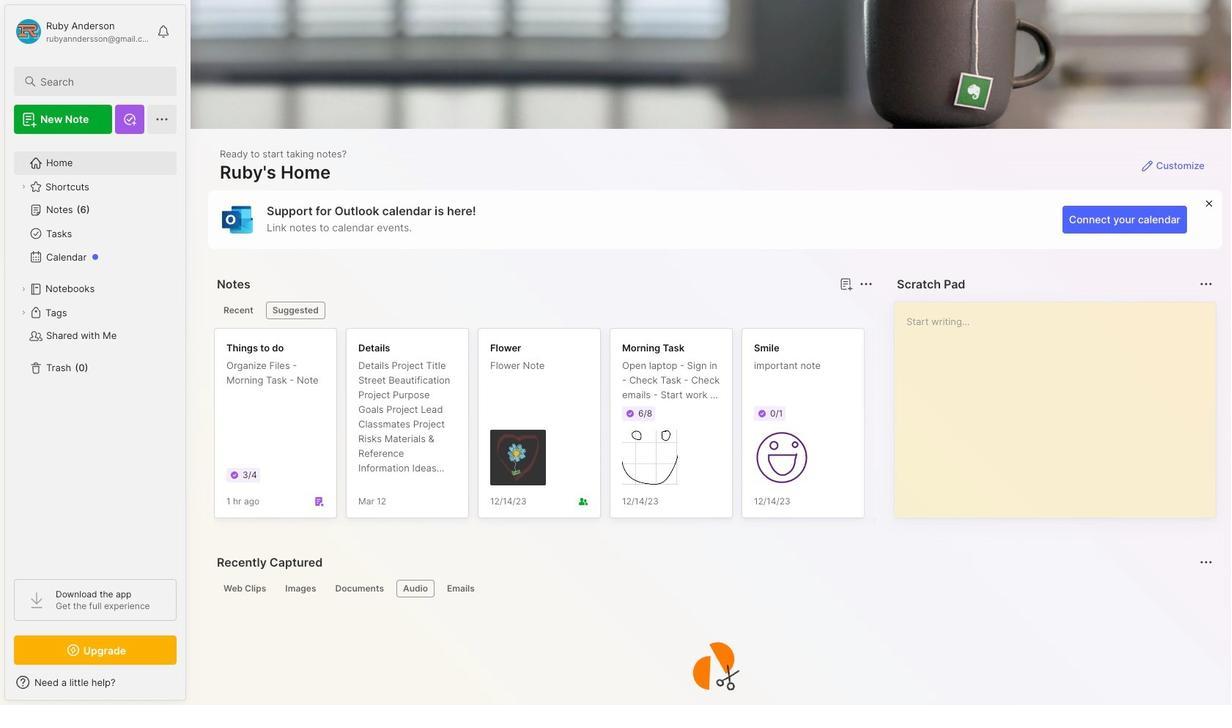 Task type: describe. For each thing, give the bounding box(es) containing it.
Search text field
[[40, 75, 163, 89]]

2 thumbnail image from the left
[[622, 430, 678, 486]]

2 tab list from the top
[[217, 580, 1211, 598]]

main element
[[0, 0, 191, 706]]

More actions field
[[856, 274, 876, 295]]

expand tags image
[[19, 309, 28, 317]]

more actions image
[[857, 276, 875, 293]]

WHAT'S NEW field
[[5, 671, 185, 695]]

3 thumbnail image from the left
[[754, 430, 810, 486]]

click to collapse image
[[185, 679, 196, 696]]

Account field
[[14, 17, 149, 46]]



Task type: vqa. For each thing, say whether or not it's contained in the screenshot.
tree
yes



Task type: locate. For each thing, give the bounding box(es) containing it.
0 horizontal spatial thumbnail image
[[490, 430, 546, 486]]

1 vertical spatial tab list
[[217, 580, 1211, 598]]

Start writing… text field
[[907, 303, 1215, 506]]

1 thumbnail image from the left
[[490, 430, 546, 486]]

1 tab list from the top
[[217, 302, 871, 320]]

tab list
[[217, 302, 871, 320], [217, 580, 1211, 598]]

tree inside main element
[[5, 143, 185, 566]]

none search field inside main element
[[40, 73, 163, 90]]

0 vertical spatial tab list
[[217, 302, 871, 320]]

1 horizontal spatial thumbnail image
[[622, 430, 678, 486]]

row group
[[214, 328, 1137, 528]]

thumbnail image
[[490, 430, 546, 486], [622, 430, 678, 486], [754, 430, 810, 486]]

tree
[[5, 143, 185, 566]]

2 horizontal spatial thumbnail image
[[754, 430, 810, 486]]

None search field
[[40, 73, 163, 90]]

tab
[[217, 302, 260, 320], [266, 302, 325, 320], [217, 580, 273, 598], [279, 580, 323, 598], [329, 580, 391, 598], [396, 580, 435, 598], [440, 580, 481, 598]]

expand notebooks image
[[19, 285, 28, 294]]



